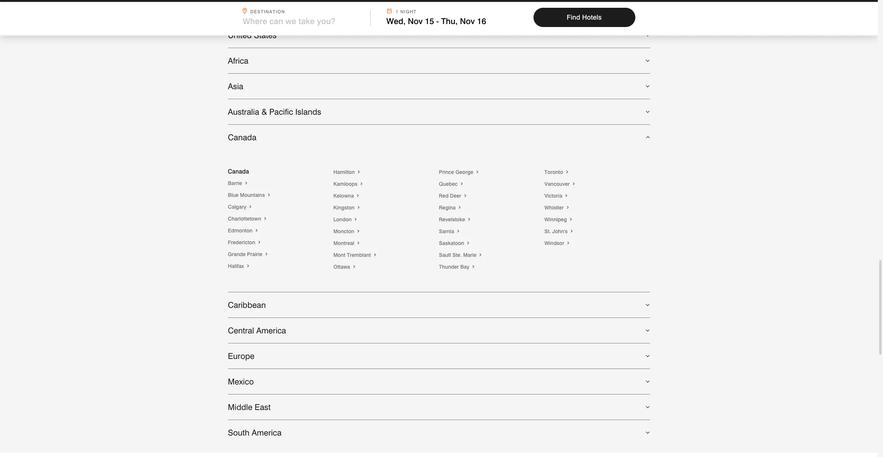 Task type: locate. For each thing, give the bounding box(es) containing it.
night
[[401, 9, 417, 14]]

blue
[[228, 192, 239, 198]]

moncton link
[[334, 229, 361, 235]]

london
[[334, 217, 353, 223]]

arrow right image for prince george
[[475, 169, 480, 175]]

canada down australia at top
[[228, 133, 257, 142]]

middle east button
[[228, 395, 650, 420]]

arrow right image for edmonton
[[254, 228, 259, 234]]

asia
[[228, 82, 243, 91]]

canada up barrie link
[[228, 168, 249, 175]]

islands
[[295, 107, 321, 117]]

europe button
[[228, 344, 650, 369]]

arrow right image down kamloops link
[[355, 193, 361, 199]]

revelstoke
[[439, 217, 467, 223]]

quebec
[[439, 181, 459, 187]]

halifax
[[228, 263, 246, 269]]

arrow right image down "vancouver" link
[[564, 193, 569, 199]]

destination field
[[243, 16, 366, 26]]

arrow right image down charlottetown link
[[254, 228, 259, 234]]

caribbean button
[[228, 293, 650, 318]]

arrow right image down 'hamilton' link
[[359, 181, 364, 187]]

arrow right image for st. john's
[[569, 229, 575, 235]]

arrow right image for vancouver
[[571, 181, 577, 187]]

arrow right image for kelowna
[[355, 193, 361, 199]]

toronto link
[[545, 169, 570, 175]]

regina
[[439, 205, 457, 211]]

kelowna
[[334, 193, 355, 199]]

calgary
[[228, 204, 248, 210]]

marie
[[463, 252, 477, 258]]

nov left 16
[[460, 16, 475, 26]]

australia & pacific islands
[[228, 107, 321, 117]]

arrow right image down deer
[[457, 205, 462, 211]]

mont
[[334, 252, 346, 258]]

arrow right image for mont tremblant
[[373, 252, 378, 258]]

halifax link
[[228, 263, 251, 269]]

edmonton
[[228, 228, 254, 234]]

arrow right image for ottawa
[[352, 264, 357, 270]]

1
[[396, 9, 399, 14]]

central
[[228, 326, 254, 336]]

arrow right image up blue mountains
[[244, 180, 249, 186]]

canada button
[[228, 125, 650, 150]]

mont tremblant link
[[334, 252, 378, 258]]

1 horizontal spatial nov
[[460, 16, 475, 26]]

sault
[[439, 252, 451, 258]]

arrow right image for fredericton
[[257, 240, 262, 246]]

arrow right image right bay at right
[[471, 264, 476, 270]]

quebec link
[[439, 181, 465, 187]]

caribbean
[[228, 300, 266, 310]]

arrow right image down grande prairie link
[[246, 263, 251, 269]]

16
[[477, 16, 486, 26]]

0 horizontal spatial nov
[[408, 16, 423, 26]]

united states
[[228, 30, 277, 40]]

tremblant
[[347, 252, 371, 258]]

destination
[[250, 9, 285, 14]]

0 vertical spatial canada
[[228, 133, 257, 142]]

arrow right image up montreal link in the bottom of the page
[[356, 229, 361, 235]]

arrow right image for windsor
[[566, 240, 571, 246]]

arrow right image for toronto
[[565, 169, 570, 175]]

arrow right image
[[356, 169, 362, 175], [475, 169, 480, 175], [571, 181, 577, 187], [266, 192, 272, 198], [463, 193, 468, 199], [248, 204, 253, 210], [356, 205, 361, 211], [263, 216, 268, 222], [353, 217, 358, 223], [467, 217, 472, 223], [569, 217, 574, 223], [456, 229, 461, 235], [569, 229, 575, 235], [356, 240, 361, 246], [466, 240, 471, 246], [264, 252, 269, 258], [373, 252, 378, 258], [478, 252, 483, 258], [352, 264, 357, 270]]

america inside dropdown button
[[256, 326, 286, 336]]

1 canada from the top
[[228, 133, 257, 142]]

america inside dropdown button
[[252, 428, 282, 438]]

arrow right image for whistler
[[565, 205, 571, 211]]

arrow right image for thunder bay
[[471, 264, 476, 270]]

grande prairie link
[[228, 252, 269, 258]]

grande prairie
[[228, 252, 264, 258]]

prairie
[[247, 252, 262, 258]]

arrow right image up the prairie
[[257, 240, 262, 246]]

ottawa link
[[334, 264, 357, 270]]

bay
[[461, 264, 470, 270]]

1 nov from the left
[[408, 16, 423, 26]]

canada inside dropdown button
[[228, 133, 257, 142]]

Destination text field
[[243, 16, 356, 26]]

america down the 'east'
[[252, 428, 282, 438]]

montreal
[[334, 240, 356, 246]]

sarnia
[[439, 229, 456, 235]]

arrow right image for hamilton
[[356, 169, 362, 175]]

arrow right image up "vancouver" link
[[565, 169, 570, 175]]

prince george link
[[439, 169, 480, 175]]

charlottetown
[[228, 216, 263, 222]]

america right the central in the bottom of the page
[[256, 326, 286, 336]]

0 vertical spatial america
[[256, 326, 286, 336]]

pacific
[[269, 107, 293, 117]]

None search field
[[0, 2, 878, 36]]

arrow right image down 'john's'
[[566, 240, 571, 246]]

arrow right image for saskatoon
[[466, 240, 471, 246]]

1 vertical spatial america
[[252, 428, 282, 438]]

arrow right image
[[565, 169, 570, 175], [244, 180, 249, 186], [359, 181, 364, 187], [459, 181, 465, 187], [355, 193, 361, 199], [564, 193, 569, 199], [457, 205, 462, 211], [565, 205, 571, 211], [254, 228, 259, 234], [356, 229, 361, 235], [257, 240, 262, 246], [566, 240, 571, 246], [246, 263, 251, 269], [471, 264, 476, 270]]

mexico
[[228, 377, 254, 387]]

-
[[436, 16, 439, 26]]

blue mountains link
[[228, 192, 272, 198]]

blue mountains
[[228, 192, 266, 198]]

sault ste. marie
[[439, 252, 478, 258]]

arrow right image for sarnia
[[456, 229, 461, 235]]

moncton
[[334, 229, 356, 235]]

arrow right image down 'prince george' 'link'
[[459, 181, 465, 187]]

canada
[[228, 133, 257, 142], [228, 168, 249, 175]]

states
[[254, 30, 277, 40]]

america for central america
[[256, 326, 286, 336]]

kamloops
[[334, 181, 359, 187]]

america for south america
[[252, 428, 282, 438]]

america
[[256, 326, 286, 336], [252, 428, 282, 438]]

deer
[[450, 193, 461, 199]]

middle
[[228, 403, 253, 412]]

arrow right image up winnipeg link
[[565, 205, 571, 211]]

2 canada from the top
[[228, 168, 249, 175]]

1 vertical spatial canada
[[228, 168, 249, 175]]

mont tremblant
[[334, 252, 373, 258]]

arrow right image for kamloops
[[359, 181, 364, 187]]

arrow right image for kingston
[[356, 205, 361, 211]]

arrow right image for moncton
[[356, 229, 361, 235]]

thunder
[[439, 264, 459, 270]]

united states button
[[228, 23, 650, 48]]

&
[[262, 107, 267, 117]]

nov down night
[[408, 16, 423, 26]]

sarnia link
[[439, 229, 461, 235]]

george
[[456, 169, 474, 175]]

barrie link
[[228, 180, 249, 186]]



Task type: describe. For each thing, give the bounding box(es) containing it.
kingston link
[[334, 205, 361, 211]]

prince
[[439, 169, 454, 175]]

st. john's
[[545, 229, 569, 235]]

windsor
[[545, 240, 566, 246]]

victoria
[[545, 193, 564, 199]]

15
[[425, 16, 434, 26]]

grande
[[228, 252, 246, 258]]

2 nov from the left
[[460, 16, 475, 26]]

south america button
[[228, 420, 650, 446]]

winnipeg
[[545, 217, 569, 223]]

australia & pacific islands button
[[228, 99, 650, 125]]

calgary link
[[228, 204, 253, 210]]

kamloops link
[[334, 181, 364, 187]]

ste.
[[453, 252, 462, 258]]

asia button
[[228, 74, 650, 99]]

toronto
[[545, 169, 565, 175]]

africa
[[228, 56, 249, 66]]

st. john's link
[[545, 229, 575, 235]]

red
[[439, 193, 449, 199]]

arrow right image for regina
[[457, 205, 462, 211]]

whistler link
[[545, 205, 571, 211]]

whistler
[[545, 205, 565, 211]]

south america
[[228, 428, 282, 438]]

edmonton link
[[228, 228, 259, 234]]

arrow right image for montreal
[[356, 240, 361, 246]]

arrow right image for winnipeg
[[569, 217, 574, 223]]

ottawa
[[334, 264, 352, 270]]

fredericton
[[228, 240, 257, 246]]

saskatoon
[[439, 240, 466, 246]]

windsor link
[[545, 240, 571, 246]]

find hotels
[[567, 13, 602, 21]]

arrow right image for victoria
[[564, 193, 569, 199]]

red deer
[[439, 193, 463, 199]]

thu,
[[441, 16, 458, 26]]

kingston
[[334, 205, 356, 211]]

australia
[[228, 107, 259, 117]]

wed,
[[387, 16, 406, 26]]

barrie
[[228, 180, 244, 186]]

1 night wed, nov 15 - thu, nov 16
[[387, 9, 486, 26]]

europe
[[228, 352, 255, 361]]

montreal link
[[334, 240, 361, 246]]

thunder bay link
[[439, 264, 476, 270]]

find
[[567, 13, 581, 21]]

hamilton
[[334, 169, 356, 175]]

vancouver
[[545, 181, 571, 187]]

sault ste. marie link
[[439, 252, 483, 258]]

arrow right image for halifax
[[246, 263, 251, 269]]

arrow right image for quebec
[[459, 181, 465, 187]]

vancouver link
[[545, 181, 577, 187]]

central america
[[228, 326, 286, 336]]

arrow right image for charlottetown
[[263, 216, 268, 222]]

east
[[255, 403, 271, 412]]

hotels
[[582, 13, 602, 21]]

arrow right image for calgary
[[248, 204, 253, 210]]

fredericton link
[[228, 240, 262, 246]]

regina link
[[439, 205, 462, 211]]

arrow right image for sault ste. marie
[[478, 252, 483, 258]]

arrow right image for revelstoke
[[467, 217, 472, 223]]

arrow right image for barrie
[[244, 180, 249, 186]]

mexico button
[[228, 369, 650, 395]]

kelowna link
[[334, 193, 361, 199]]

africa button
[[228, 48, 650, 73]]

red deer link
[[439, 193, 468, 199]]

victoria link
[[545, 193, 569, 199]]

john's
[[553, 229, 568, 235]]

arrow right image for blue mountains
[[266, 192, 272, 198]]

arrow right image for red deer
[[463, 193, 468, 199]]

none search field containing wed, nov 15 - thu, nov 16
[[0, 2, 878, 36]]

arrow right image for london
[[353, 217, 358, 223]]

thunder bay
[[439, 264, 471, 270]]

st.
[[545, 229, 551, 235]]

find hotels button
[[534, 8, 635, 27]]

hamilton link
[[334, 169, 362, 175]]

arrow right image for grande prairie
[[264, 252, 269, 258]]

revelstoke link
[[439, 217, 472, 223]]

prince george
[[439, 169, 475, 175]]

london link
[[334, 217, 358, 223]]

mountains
[[240, 192, 265, 198]]



Task type: vqa. For each thing, say whether or not it's contained in the screenshot.
fi
no



